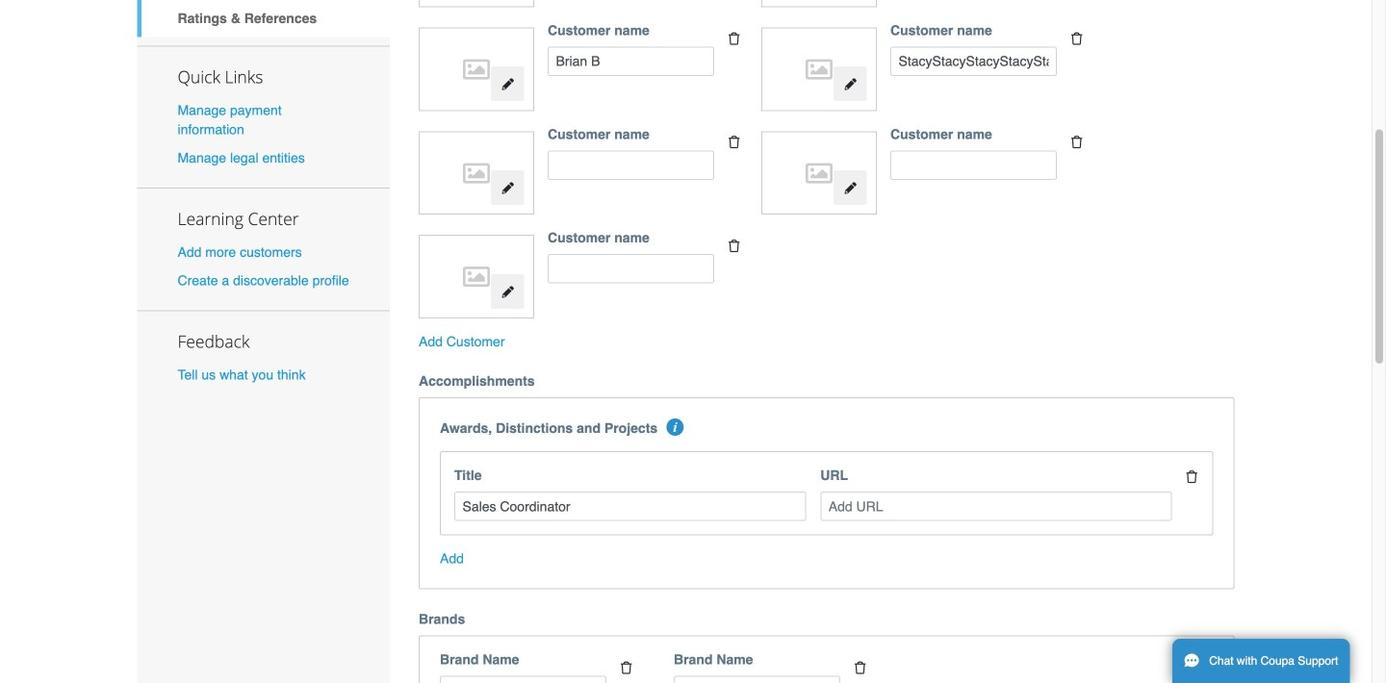 Task type: describe. For each thing, give the bounding box(es) containing it.
additional information image
[[667, 419, 684, 436]]



Task type: vqa. For each thing, say whether or not it's contained in the screenshot.
text box
yes



Task type: locate. For each thing, give the bounding box(es) containing it.
Add title text field
[[454, 492, 806, 521]]

None text field
[[548, 151, 714, 180]]

None text field
[[548, 47, 714, 76], [890, 47, 1057, 76], [890, 151, 1057, 180], [548, 254, 714, 284], [440, 676, 606, 683], [674, 676, 840, 683], [548, 47, 714, 76], [890, 47, 1057, 76], [890, 151, 1057, 180], [548, 254, 714, 284], [440, 676, 606, 683], [674, 676, 840, 683]]

logo image
[[429, 37, 524, 101], [771, 37, 867, 101], [429, 141, 524, 205], [771, 141, 867, 205], [429, 245, 524, 309]]

change image image
[[501, 78, 514, 91], [844, 78, 857, 91], [501, 182, 514, 195], [844, 182, 857, 195], [501, 285, 514, 299]]

Add URL text field
[[820, 492, 1172, 521]]



